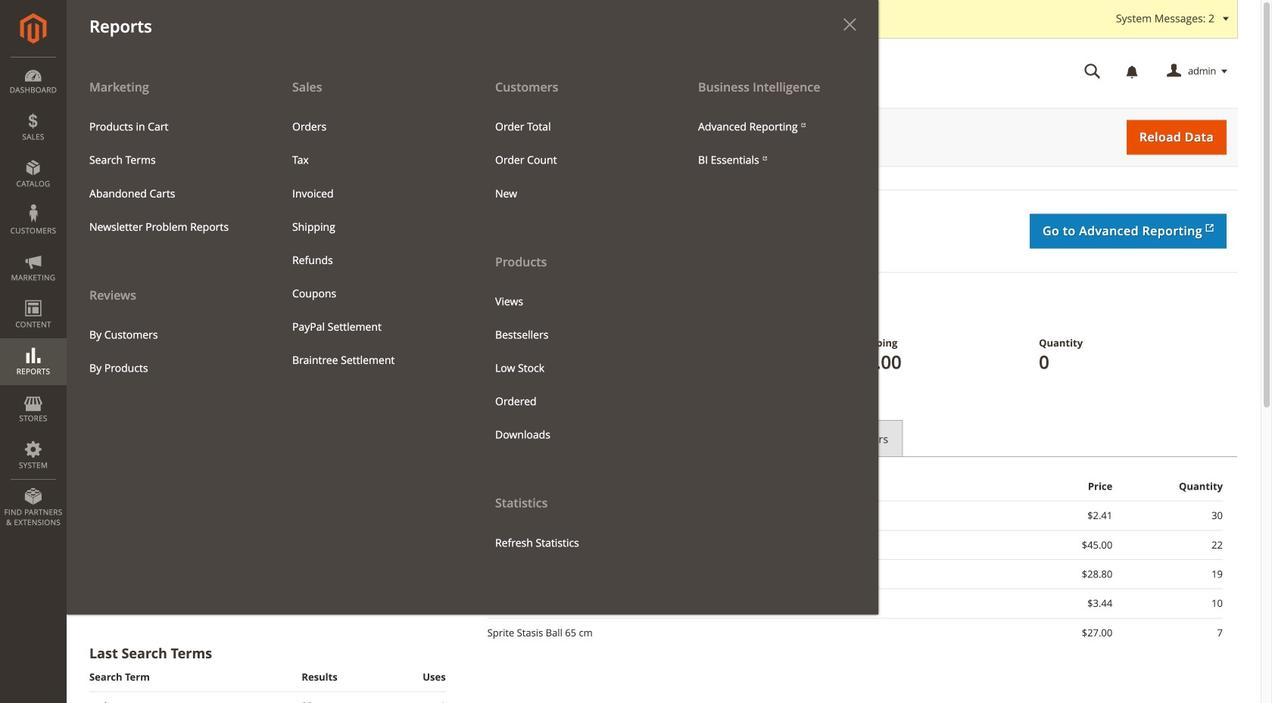 Task type: locate. For each thing, give the bounding box(es) containing it.
menu
[[67, 70, 879, 615], [67, 70, 270, 385], [473, 70, 676, 560], [78, 110, 258, 244], [281, 110, 461, 377], [484, 110, 664, 210], [687, 110, 867, 177], [484, 285, 664, 452], [78, 319, 258, 385]]

menu bar
[[0, 0, 879, 615]]



Task type: vqa. For each thing, say whether or not it's contained in the screenshot.
text box
no



Task type: describe. For each thing, give the bounding box(es) containing it.
magento admin panel image
[[20, 13, 47, 44]]



